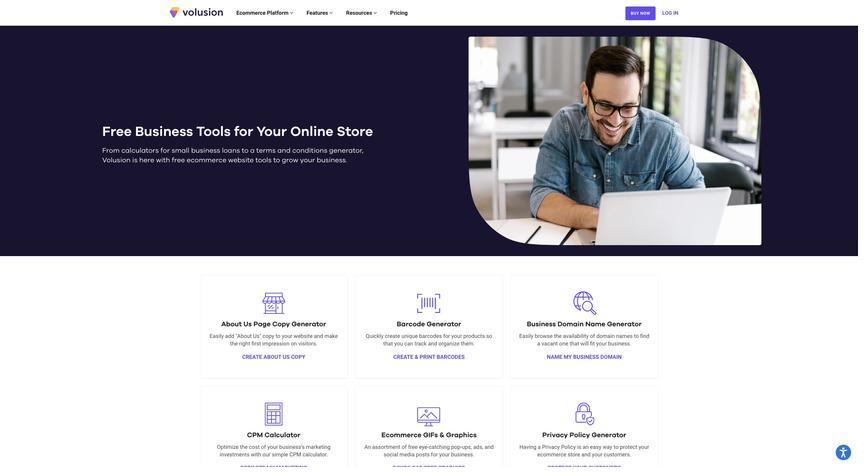 Task type: vqa. For each thing, say whether or not it's contained in the screenshot.


Task type: locate. For each thing, give the bounding box(es) containing it.
of inside an assortment of free eye-catching pop-ups, ads, and social media posts for your business.
[[402, 444, 407, 451]]

& left print
[[415, 354, 419, 361]]

0 horizontal spatial with
[[156, 157, 170, 164]]

0 horizontal spatial us
[[244, 321, 252, 328]]

0 horizontal spatial website
[[228, 157, 254, 164]]

policy up the an at the right bottom of page
[[570, 432, 590, 439]]

the up 'one'
[[554, 333, 562, 340]]

1 vertical spatial us
[[283, 354, 290, 361]]

that
[[384, 341, 393, 347], [570, 341, 580, 347]]

and right ads,
[[485, 444, 494, 451]]

privacy policy icon image
[[573, 403, 597, 427]]

your down the conditions
[[300, 157, 315, 164]]

is down calculators
[[132, 157, 138, 164]]

is inside "having a privacy policy is an easy way to protect your ecommerce store and your customers."
[[578, 444, 582, 451]]

0 horizontal spatial of
[[261, 444, 266, 451]]

free
[[172, 157, 185, 164], [408, 444, 418, 451]]

0 vertical spatial the
[[554, 333, 562, 340]]

ecommerce for ecommerce gifs & graphics
[[382, 432, 422, 439]]

0 vertical spatial a
[[250, 147, 255, 154]]

ecommerce left platform
[[237, 9, 266, 16]]

your up our
[[268, 444, 278, 451]]

for left "small"
[[161, 147, 170, 154]]

angle down image for features
[[330, 10, 333, 15]]

ecommerce
[[187, 157, 227, 164], [538, 452, 567, 458]]

1 vertical spatial name
[[547, 354, 563, 361]]

log
[[663, 10, 672, 16]]

1 horizontal spatial free
[[408, 444, 418, 451]]

one
[[560, 341, 569, 347]]

to inside easily browse the availability of domain names to find a vacant one that will fit your business.
[[634, 333, 639, 340]]

angle down image right platform
[[290, 10, 294, 15]]

that inside quickly create unique barcodes for your products so that you can track and organize them.
[[384, 341, 393, 347]]

for up organize
[[444, 333, 450, 340]]

generator up way
[[592, 432, 627, 439]]

tools
[[196, 125, 231, 139]]

1 vertical spatial website
[[294, 333, 313, 340]]

1 vertical spatial the
[[230, 341, 238, 347]]

angle down image inside ecommerce platform link
[[290, 10, 294, 15]]

terms
[[257, 147, 276, 154]]

an assortment of free eye-catching pop-ups, ads, and social media posts for your business.
[[365, 444, 494, 458]]

and down the an at the right bottom of page
[[582, 452, 591, 458]]

1 vertical spatial a
[[538, 341, 541, 347]]

1 horizontal spatial domain
[[601, 354, 622, 361]]

ecommerce
[[237, 9, 266, 16], [382, 432, 422, 439]]

about us generator icon image
[[262, 292, 286, 316]]

create down 'first'
[[242, 354, 262, 361]]

0 vertical spatial &
[[415, 354, 419, 361]]

us left copy in the left of the page
[[283, 354, 290, 361]]

ecommerce down business
[[187, 157, 227, 164]]

to up impression
[[276, 333, 281, 340]]

1 vertical spatial business
[[527, 321, 556, 328]]

and
[[278, 147, 291, 154], [314, 333, 323, 340], [428, 341, 437, 347], [485, 444, 494, 451], [582, 452, 591, 458]]

to inside "easily add "about us" copy to your website and make the right first impression on visitors."
[[276, 333, 281, 340]]

0 vertical spatial with
[[156, 157, 170, 164]]

with down the cost
[[251, 452, 261, 458]]

your inside quickly create unique barcodes for your products so that you can track and organize them.
[[452, 333, 462, 340]]

an
[[583, 444, 589, 451]]

2 vertical spatial a
[[538, 444, 541, 451]]

0 vertical spatial ecommerce
[[187, 157, 227, 164]]

us up "about
[[244, 321, 252, 328]]

having a privacy policy is an easy way to protect your ecommerce store and your customers.
[[520, 444, 650, 458]]

about down impression
[[264, 354, 282, 361]]

1 horizontal spatial create
[[394, 354, 414, 361]]

policy up store
[[561, 444, 576, 451]]

organize
[[439, 341, 460, 347]]

that down "create"
[[384, 341, 393, 347]]

1 vertical spatial ecommerce
[[382, 432, 422, 439]]

1 horizontal spatial website
[[294, 333, 313, 340]]

domain down domain
[[601, 354, 622, 361]]

online store
[[290, 125, 373, 139]]

first
[[252, 341, 261, 347]]

us
[[244, 321, 252, 328], [283, 354, 290, 361]]

barcode
[[397, 321, 425, 328]]

0 vertical spatial business.
[[317, 157, 347, 164]]

1 vertical spatial about
[[264, 354, 282, 361]]

0 vertical spatial free
[[172, 157, 185, 164]]

create
[[242, 354, 262, 361], [394, 354, 414, 361]]

0 horizontal spatial &
[[415, 354, 419, 361]]

0 horizontal spatial angle down image
[[290, 10, 294, 15]]

and inside "easily add "about us" copy to your website and make the right first impression on visitors."
[[314, 333, 323, 340]]

us"
[[253, 333, 261, 340]]

1 horizontal spatial the
[[240, 444, 248, 451]]

0 vertical spatial website
[[228, 157, 254, 164]]

customers.
[[604, 452, 632, 458]]

privacy policy generator
[[543, 432, 627, 439]]

and left make
[[314, 333, 323, 340]]

so
[[487, 333, 493, 340]]

your down catching
[[439, 452, 450, 458]]

to up customers.
[[614, 444, 619, 451]]

your right 'protect' on the bottom of page
[[639, 444, 650, 451]]

1 vertical spatial free
[[408, 444, 418, 451]]

1 horizontal spatial ecommerce
[[538, 452, 567, 458]]

media
[[400, 452, 415, 458]]

1 vertical spatial is
[[578, 444, 582, 451]]

1 horizontal spatial ecommerce
[[382, 432, 422, 439]]

website down loans
[[228, 157, 254, 164]]

ecommerce platform link
[[230, 3, 300, 23]]

posts
[[416, 452, 430, 458]]

about
[[221, 321, 242, 328], [264, 354, 282, 361]]

and inside from calculators for small business loans to a terms and conditions generator, volusion is here with free ecommerce website tools to grow your business.
[[278, 147, 291, 154]]

0 horizontal spatial free
[[172, 157, 185, 164]]

website up visitors.
[[294, 333, 313, 340]]

1 horizontal spatial cpm
[[290, 452, 301, 458]]

2 vertical spatial business.
[[451, 452, 475, 458]]

barcodes
[[437, 354, 465, 361]]

1 vertical spatial policy
[[561, 444, 576, 451]]

policy
[[570, 432, 590, 439], [561, 444, 576, 451]]

generator
[[292, 321, 326, 328], [427, 321, 462, 328], [607, 321, 642, 328], [592, 432, 627, 439]]

business down will
[[574, 354, 599, 361]]

1 vertical spatial with
[[251, 452, 261, 458]]

create for barcode
[[394, 354, 414, 361]]

find
[[641, 333, 650, 340]]

domain
[[558, 321, 584, 328], [601, 354, 622, 361]]

1 easily from the left
[[210, 333, 224, 340]]

0 horizontal spatial create
[[242, 354, 262, 361]]

to left find
[[634, 333, 639, 340]]

&
[[415, 354, 419, 361], [440, 432, 445, 439]]

angle down image inside features link
[[330, 10, 333, 15]]

cpm up the cost
[[247, 432, 263, 439]]

0 horizontal spatial about
[[221, 321, 242, 328]]

0 horizontal spatial is
[[132, 157, 138, 164]]

0 horizontal spatial business.
[[317, 157, 347, 164]]

0 horizontal spatial that
[[384, 341, 393, 347]]

a down browse on the right of the page
[[538, 341, 541, 347]]

for inside an assortment of free eye-catching pop-ups, ads, and social media posts for your business.
[[431, 452, 438, 458]]

the inside easily browse the availability of domain names to find a vacant one that will fit your business.
[[554, 333, 562, 340]]

create down the you
[[394, 354, 414, 361]]

2 horizontal spatial the
[[554, 333, 562, 340]]

1 horizontal spatial of
[[402, 444, 407, 451]]

privacy
[[543, 432, 568, 439], [542, 444, 560, 451]]

0 vertical spatial name
[[586, 321, 606, 328]]

1 angle down image from the left
[[290, 10, 294, 15]]

1 horizontal spatial business.
[[451, 452, 475, 458]]

angle down image left resources
[[330, 10, 333, 15]]

1 horizontal spatial easily
[[520, 333, 534, 340]]

of up "media" at the left of the page
[[402, 444, 407, 451]]

easily
[[210, 333, 224, 340], [520, 333, 534, 340]]

to right "tools"
[[273, 157, 280, 164]]

"about
[[236, 333, 252, 340]]

your up on
[[282, 333, 293, 340]]

about up add in the bottom left of the page
[[221, 321, 242, 328]]

your down easy
[[592, 452, 603, 458]]

vacant
[[542, 341, 558, 347]]

name up domain
[[586, 321, 606, 328]]

your inside optimize the cost of your business's marketing investments with our simple cpm calculator.
[[268, 444, 278, 451]]

angle down image for ecommerce platform
[[290, 10, 294, 15]]

1 vertical spatial cpm
[[290, 452, 301, 458]]

ecommerce up assortment
[[382, 432, 422, 439]]

barcodes
[[419, 333, 442, 340]]

1 vertical spatial privacy
[[542, 444, 560, 451]]

1 horizontal spatial &
[[440, 432, 445, 439]]

business. down generator,
[[317, 157, 347, 164]]

you
[[395, 341, 403, 347]]

is
[[132, 157, 138, 164], [578, 444, 582, 451]]

business. down ups,
[[451, 452, 475, 458]]

your
[[300, 157, 315, 164], [282, 333, 293, 340], [452, 333, 462, 340], [597, 341, 607, 347], [268, 444, 278, 451], [639, 444, 650, 451], [439, 452, 450, 458], [592, 452, 603, 458]]

buy now
[[631, 11, 651, 16]]

0 vertical spatial ecommerce
[[237, 9, 266, 16]]

1 create from the left
[[242, 354, 262, 361]]

1 that from the left
[[384, 341, 393, 347]]

a inside from calculators for small business loans to a terms and conditions generator, volusion is here with free ecommerce website tools to grow your business.
[[250, 147, 255, 154]]

an
[[365, 444, 371, 451]]

1 vertical spatial domain
[[601, 354, 622, 361]]

easily for business domain name generator
[[520, 333, 534, 340]]

create
[[385, 333, 400, 340]]

of inside easily browse the availability of domain names to find a vacant one that will fit your business.
[[590, 333, 595, 340]]

ups,
[[462, 444, 472, 451]]

0 horizontal spatial ecommerce
[[237, 9, 266, 16]]

2 angle down image from the left
[[330, 10, 333, 15]]

0 vertical spatial policy
[[570, 432, 590, 439]]

0 horizontal spatial ecommerce
[[187, 157, 227, 164]]

0 horizontal spatial easily
[[210, 333, 224, 340]]

and up grow
[[278, 147, 291, 154]]

2 horizontal spatial business
[[574, 354, 599, 361]]

of up our
[[261, 444, 266, 451]]

business. down names
[[609, 341, 632, 347]]

2 horizontal spatial of
[[590, 333, 595, 340]]

and down barcodes
[[428, 341, 437, 347]]

for down catching
[[431, 452, 438, 458]]

easily left add in the bottom left of the page
[[210, 333, 224, 340]]

of
[[590, 333, 595, 340], [261, 444, 266, 451], [402, 444, 407, 451]]

to
[[242, 147, 249, 154], [273, 157, 280, 164], [276, 333, 281, 340], [634, 333, 639, 340], [614, 444, 619, 451]]

from
[[102, 147, 120, 154]]

for
[[234, 125, 253, 139], [161, 147, 170, 154], [444, 333, 450, 340], [431, 452, 438, 458]]

on
[[291, 341, 297, 347]]

a right having
[[538, 444, 541, 451]]

domain up availability
[[558, 321, 584, 328]]

1 horizontal spatial that
[[570, 341, 580, 347]]

1 horizontal spatial is
[[578, 444, 582, 451]]

name left my
[[547, 354, 563, 361]]

of up fit
[[590, 333, 595, 340]]

2 easily from the left
[[520, 333, 534, 340]]

the left the cost
[[240, 444, 248, 451]]

1 horizontal spatial with
[[251, 452, 261, 458]]

0 vertical spatial about
[[221, 321, 242, 328]]

ecommerce left store
[[538, 452, 567, 458]]

cpm down the "business's"
[[290, 452, 301, 458]]

0 horizontal spatial name
[[547, 354, 563, 361]]

0 horizontal spatial domain
[[558, 321, 584, 328]]

copy
[[291, 354, 306, 361]]

1 horizontal spatial us
[[283, 354, 290, 361]]

easily inside easily browse the availability of domain names to find a vacant one that will fit your business.
[[520, 333, 534, 340]]

with right here
[[156, 157, 170, 164]]

protect
[[620, 444, 638, 451]]

log in link
[[663, 3, 679, 23]]

business up "small"
[[135, 125, 193, 139]]

0 vertical spatial is
[[132, 157, 138, 164]]

1 vertical spatial ecommerce
[[538, 452, 567, 458]]

angle down image
[[290, 10, 294, 15], [330, 10, 333, 15]]

my
[[564, 354, 572, 361]]

quickly
[[366, 333, 384, 340]]

pricing
[[390, 9, 408, 16]]

2 vertical spatial the
[[240, 444, 248, 451]]

0 vertical spatial cpm
[[247, 432, 263, 439]]

volusion
[[102, 157, 131, 164]]

for inside from calculators for small business loans to a terms and conditions generator, volusion is here with free ecommerce website tools to grow your business.
[[161, 147, 170, 154]]

your inside easily browse the availability of domain names to find a vacant one that will fit your business.
[[597, 341, 607, 347]]

easily left browse on the right of the page
[[520, 333, 534, 340]]

free down "small"
[[172, 157, 185, 164]]

track
[[415, 341, 427, 347]]

privacy right having
[[542, 444, 560, 451]]

1 horizontal spatial angle down image
[[330, 10, 333, 15]]

the down add in the bottom left of the page
[[230, 341, 238, 347]]

visitors.
[[299, 341, 318, 347]]

is left the an at the right bottom of page
[[578, 444, 582, 451]]

2 create from the left
[[394, 354, 414, 361]]

in
[[674, 10, 679, 16]]

create about us copy
[[242, 354, 306, 361]]

2 horizontal spatial business.
[[609, 341, 632, 347]]

1 vertical spatial business.
[[609, 341, 632, 347]]

way
[[603, 444, 613, 451]]

business. inside an assortment of free eye-catching pop-ups, ads, and social media posts for your business.
[[451, 452, 475, 458]]

a
[[250, 147, 255, 154], [538, 341, 541, 347], [538, 444, 541, 451]]

the inside "easily add "about us" copy to your website and make the right first impression on visitors."
[[230, 341, 238, 347]]

business up browse on the right of the page
[[527, 321, 556, 328]]

1 horizontal spatial about
[[264, 354, 282, 361]]

to right loans
[[242, 147, 249, 154]]

domain icon image
[[573, 292, 597, 316]]

0 horizontal spatial the
[[230, 341, 238, 347]]

free up "media" at the left of the page
[[408, 444, 418, 451]]

2 vertical spatial business
[[574, 354, 599, 361]]

that down availability
[[570, 341, 580, 347]]

easily add "about us" copy to your website and make the right first impression on visitors.
[[210, 333, 338, 347]]

your down domain
[[597, 341, 607, 347]]

easily inside "easily add "about us" copy to your website and make the right first impression on visitors."
[[210, 333, 224, 340]]

2 that from the left
[[570, 341, 580, 347]]

ads,
[[474, 444, 484, 451]]

privacy up store
[[543, 432, 568, 439]]

angle down image
[[374, 10, 377, 15]]

a left "terms" on the left top of page
[[250, 147, 255, 154]]

your up organize
[[452, 333, 462, 340]]

0 vertical spatial business
[[135, 125, 193, 139]]

& right the gifs at the bottom
[[440, 432, 445, 439]]

business.
[[317, 157, 347, 164], [609, 341, 632, 347], [451, 452, 475, 458]]

website inside "easily add "about us" copy to your website and make the right first impression on visitors."
[[294, 333, 313, 340]]



Task type: describe. For each thing, give the bounding box(es) containing it.
pricing link
[[384, 3, 415, 23]]

generator up visitors.
[[292, 321, 326, 328]]

ecommerce for ecommerce platform
[[237, 9, 266, 16]]

here
[[139, 157, 154, 164]]

0 vertical spatial domain
[[558, 321, 584, 328]]

0 vertical spatial us
[[244, 321, 252, 328]]

ecommerce platform
[[237, 9, 290, 16]]

for up loans
[[234, 125, 253, 139]]

our
[[263, 452, 271, 458]]

free
[[102, 125, 132, 139]]

calculators
[[121, 147, 159, 154]]

copy
[[272, 321, 290, 328]]

with inside from calculators for small business loans to a terms and conditions generator, volusion is here with free ecommerce website tools to grow your business.
[[156, 157, 170, 164]]

free inside from calculators for small business loans to a terms and conditions generator, volusion is here with free ecommerce website tools to grow your business.
[[172, 157, 185, 164]]

and inside "having a privacy policy is an easy way to protect your ecommerce store and your customers."
[[582, 452, 591, 458]]

will
[[581, 341, 589, 347]]

products
[[464, 333, 485, 340]]

investments
[[220, 452, 250, 458]]

having
[[520, 444, 537, 451]]

quickly create unique barcodes for your products so that you can track and organize them.
[[366, 333, 493, 347]]

social
[[384, 452, 398, 458]]

features
[[307, 9, 330, 16]]

calculator icon image
[[262, 403, 286, 427]]

of inside optimize the cost of your business's marketing investments with our simple cpm calculator.
[[261, 444, 266, 451]]

buy
[[631, 11, 640, 16]]

free business tools for your online store
[[102, 125, 373, 139]]

business domain name generator
[[527, 321, 642, 328]]

gifs
[[423, 432, 438, 439]]

copy
[[263, 333, 274, 340]]

buy now link
[[626, 6, 656, 20]]

1 horizontal spatial business
[[527, 321, 556, 328]]

assortment
[[373, 444, 401, 451]]

about us page copy generator
[[221, 321, 326, 328]]

graphics icon image
[[417, 403, 441, 427]]

policy inside "having a privacy policy is an easy way to protect your ecommerce store and your customers."
[[561, 444, 576, 451]]

resources link
[[340, 3, 384, 23]]

the inside optimize the cost of your business's marketing investments with our simple cpm calculator.
[[240, 444, 248, 451]]

and inside an assortment of free eye-catching pop-ups, ads, and social media posts for your business.
[[485, 444, 494, 451]]

catching
[[429, 444, 450, 451]]

create & print barcodes
[[394, 354, 465, 361]]

generator up barcodes
[[427, 321, 462, 328]]

impression
[[263, 341, 290, 347]]

store
[[568, 452, 580, 458]]

features link
[[300, 3, 340, 23]]

your inside an assortment of free eye-catching pop-ups, ads, and social media posts for your business.
[[439, 452, 450, 458]]

business. inside easily browse the availability of domain names to find a vacant one that will fit your business.
[[609, 341, 632, 347]]

names
[[617, 333, 633, 340]]

your inside from calculators for small business loans to a terms and conditions generator, volusion is here with free ecommerce website tools to grow your business.
[[300, 157, 315, 164]]

to inside "having a privacy policy is an easy way to protect your ecommerce store and your customers."
[[614, 444, 619, 451]]

privacy inside "having a privacy policy is an easy way to protect your ecommerce store and your customers."
[[542, 444, 560, 451]]

calculator
[[265, 432, 301, 439]]

barcode generator
[[397, 321, 462, 328]]

now
[[641, 11, 651, 16]]

small
[[172, 147, 190, 154]]

grow
[[282, 157, 298, 164]]

resources
[[346, 9, 374, 16]]

is inside from calculators for small business loans to a terms and conditions generator, volusion is here with free ecommerce website tools to grow your business.
[[132, 157, 138, 164]]

a inside "having a privacy policy is an easy way to protect your ecommerce store and your customers."
[[538, 444, 541, 451]]

loans
[[222, 147, 240, 154]]

calculator.
[[303, 452, 328, 458]]

with inside optimize the cost of your business's marketing investments with our simple cpm calculator.
[[251, 452, 261, 458]]

from calculators for small business loans to a terms and conditions generator, volusion is here with free ecommerce website tools to grow your business.
[[102, 147, 364, 164]]

optimize the cost of your business's marketing investments with our simple cpm calculator.
[[217, 444, 331, 458]]

tools
[[256, 157, 272, 164]]

right
[[239, 341, 250, 347]]

open accessibe: accessibility options, statement and help image
[[840, 448, 848, 458]]

marketing
[[306, 444, 331, 451]]

volusion logo image
[[169, 6, 224, 18]]

domain
[[597, 333, 615, 340]]

name my business domain
[[547, 354, 622, 361]]

ecommerce inside from calculators for small business loans to a terms and conditions generator, volusion is here with free ecommerce website tools to grow your business.
[[187, 157, 227, 164]]

tools hero image
[[469, 37, 762, 245]]

platform
[[267, 9, 289, 16]]

browse
[[535, 333, 553, 340]]

for inside quickly create unique barcodes for your products so that you can track and organize them.
[[444, 333, 450, 340]]

easily for about us page copy generator
[[210, 333, 224, 340]]

create & print barcodes link
[[394, 354, 465, 361]]

log in
[[663, 10, 679, 16]]

them.
[[461, 341, 475, 347]]

create about us copy link
[[242, 354, 306, 361]]

business. inside from calculators for small business loans to a terms and conditions generator, volusion is here with free ecommerce website tools to grow your business.
[[317, 157, 347, 164]]

cpm calculator
[[247, 432, 301, 439]]

generator,
[[329, 147, 364, 154]]

eye-
[[419, 444, 429, 451]]

pop-
[[451, 444, 462, 451]]

and inside quickly create unique barcodes for your products so that you can track and organize them.
[[428, 341, 437, 347]]

print
[[420, 354, 436, 361]]

1 vertical spatial &
[[440, 432, 445, 439]]

generator up names
[[607, 321, 642, 328]]

business
[[191, 147, 220, 154]]

conditions
[[292, 147, 328, 154]]

make
[[325, 333, 338, 340]]

0 horizontal spatial business
[[135, 125, 193, 139]]

barcode icon image
[[417, 292, 441, 316]]

graphics
[[446, 432, 477, 439]]

free inside an assortment of free eye-catching pop-ups, ads, and social media posts for your business.
[[408, 444, 418, 451]]

can
[[405, 341, 413, 347]]

1 horizontal spatial name
[[586, 321, 606, 328]]

optimize
[[217, 444, 239, 451]]

ecommerce inside "having a privacy policy is an easy way to protect your ecommerce store and your customers."
[[538, 452, 567, 458]]

name my business domain link
[[547, 354, 622, 361]]

0 horizontal spatial cpm
[[247, 432, 263, 439]]

a inside easily browse the availability of domain names to find a vacant one that will fit your business.
[[538, 341, 541, 347]]

easy
[[590, 444, 602, 451]]

create for about
[[242, 354, 262, 361]]

your
[[257, 125, 287, 139]]

cpm inside optimize the cost of your business's marketing investments with our simple cpm calculator.
[[290, 452, 301, 458]]

unique
[[402, 333, 418, 340]]

0 vertical spatial privacy
[[543, 432, 568, 439]]

website inside from calculators for small business loans to a terms and conditions generator, volusion is here with free ecommerce website tools to grow your business.
[[228, 157, 254, 164]]

your inside "easily add "about us" copy to your website and make the right first impression on visitors."
[[282, 333, 293, 340]]

that inside easily browse the availability of domain names to find a vacant one that will fit your business.
[[570, 341, 580, 347]]



